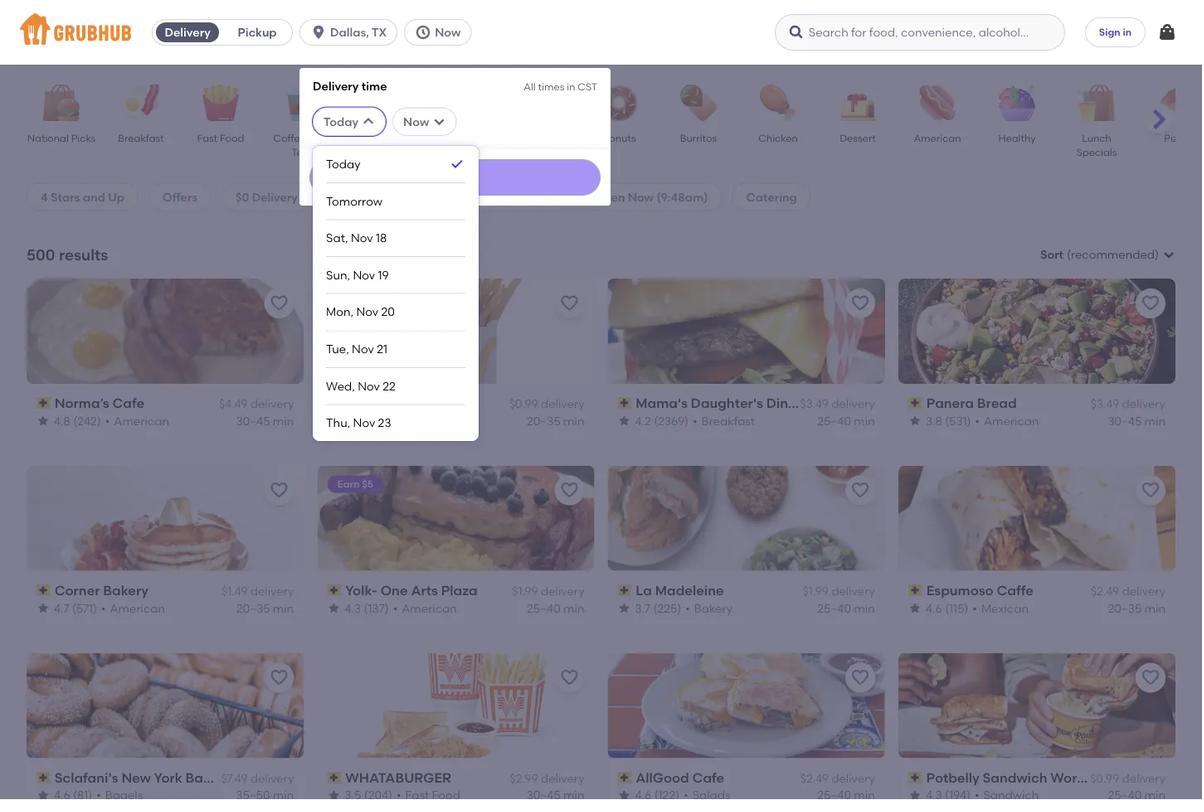 Task type: vqa. For each thing, say whether or not it's contained in the screenshot.
topmost 2
no



Task type: locate. For each thing, give the bounding box(es) containing it.
american image
[[909, 85, 967, 121]]

and
[[308, 132, 328, 144], [83, 190, 105, 204], [233, 770, 259, 786]]

$1.49 delivery
[[222, 585, 294, 599]]

norma's cafe
[[55, 395, 144, 411]]

1 horizontal spatial $3.49
[[1091, 397, 1120, 411]]

1 $1.99 from the left
[[512, 585, 538, 599]]

breakfast
[[118, 132, 164, 144], [702, 414, 755, 428]]

0 horizontal spatial $3.49 delivery
[[800, 397, 875, 411]]

(137)
[[364, 601, 389, 616]]

0 horizontal spatial $2.49 delivery
[[801, 772, 875, 786]]

0 horizontal spatial 20–35 min
[[236, 601, 294, 616]]

subscription pass image left yolk-
[[327, 585, 342, 597]]

0 horizontal spatial $1.99 delivery
[[512, 585, 585, 599]]

breakfast image
[[112, 85, 170, 121]]

2 horizontal spatial 20–35
[[1108, 601, 1142, 616]]

1 horizontal spatial $1.99
[[803, 585, 829, 599]]

subscription pass image for allgood cafe
[[618, 773, 633, 784]]

cafe right "norma's"
[[112, 395, 144, 411]]

bakery for • bakery
[[694, 601, 733, 616]]

star icon image for sclafani's new york bagels and sandwiches
[[37, 789, 50, 801]]

subscription pass image for la madeleine
[[618, 585, 633, 597]]

nov
[[351, 231, 373, 245], [353, 268, 375, 282], [356, 305, 379, 319], [352, 342, 374, 356], [358, 379, 380, 393], [353, 416, 375, 430]]

1 $1.99 delivery from the left
[[512, 585, 585, 599]]

$1.99 delivery for la madeleine
[[803, 585, 875, 599]]

star icon image for yolk- one arts plaza
[[327, 602, 340, 615]]

svg image for dallas, tx
[[310, 24, 327, 41]]

delivery for corner bakery
[[250, 585, 294, 599]]

save this restaurant button for mama's daughter's diner
[[845, 289, 875, 319]]

0 horizontal spatial bakery
[[103, 583, 149, 599]]

• for bread
[[975, 414, 980, 428]]

$1.99 delivery for yolk- one arts plaza
[[512, 585, 585, 599]]

pickup
[[238, 25, 277, 39]]

tea
[[292, 146, 309, 158]]

1 vertical spatial delivery
[[313, 79, 359, 93]]

• down corner bakery
[[101, 601, 106, 616]]

$0.99 delivery
[[509, 397, 585, 411], [1091, 772, 1166, 786]]

cafe right allgood
[[693, 770, 725, 786]]

0 vertical spatial and
[[308, 132, 328, 144]]

star icon image for potbelly sandwich works
[[909, 789, 922, 801]]

2 horizontal spatial delivery
[[313, 79, 359, 93]]

svg image
[[1158, 22, 1178, 42], [788, 24, 805, 41], [362, 115, 375, 128]]

1 vertical spatial and
[[83, 190, 105, 204]]

30
[[336, 190, 350, 204]]

star icon image
[[37, 415, 50, 428], [327, 415, 340, 428], [618, 415, 631, 428], [909, 415, 922, 428], [37, 602, 50, 615], [327, 602, 340, 615], [618, 602, 631, 615], [909, 602, 922, 615], [37, 789, 50, 801], [327, 789, 340, 801], [618, 789, 631, 801], [909, 789, 922, 801]]

delivery for panera bread
[[1122, 397, 1166, 411]]

and right bagels
[[233, 770, 259, 786]]

subscription pass image left la
[[618, 585, 633, 597]]

3.8
[[926, 414, 942, 428]]

2 vertical spatial now
[[628, 190, 654, 204]]

22
[[383, 379, 396, 393]]

delivery left pickup at the left
[[165, 25, 211, 39]]

0 vertical spatial delivery
[[165, 25, 211, 39]]

svg image left the dallas,
[[310, 24, 327, 41]]

open now (9:48am)
[[594, 190, 708, 204]]

update button
[[310, 159, 601, 196]]

delivery for sclafani's new york bagels and sandwiches
[[250, 772, 294, 786]]

now right the "open" at top
[[628, 190, 654, 204]]

0 horizontal spatial delivery
[[165, 25, 211, 39]]

0 vertical spatial mexican
[[360, 132, 400, 144]]

1 horizontal spatial $0.99 delivery
[[1091, 772, 1166, 786]]

national picks
[[27, 132, 96, 144]]

2 $3.49 delivery from the left
[[1091, 397, 1166, 411]]

delivery for allgood cafe
[[832, 772, 875, 786]]

and up tea
[[308, 132, 328, 144]]

0 horizontal spatial 30–45 min
[[236, 414, 294, 428]]

2 30–45 min from the left
[[1108, 414, 1166, 428]]

1 $3.49 delivery from the left
[[800, 397, 875, 411]]

0 vertical spatial $0.99 delivery
[[509, 397, 585, 411]]

svg image inside now button
[[415, 24, 432, 41]]

american down "norma's cafe"
[[114, 414, 169, 428]]

1 vertical spatial $2.49 delivery
[[801, 772, 875, 786]]

0 vertical spatial today
[[324, 115, 359, 129]]

• american down bread
[[975, 414, 1039, 428]]

subscription pass image left whataburger
[[327, 773, 342, 784]]

subscription pass image for norma's cafe
[[37, 398, 51, 409]]

• for daughter's
[[693, 414, 698, 428]]

delivery inside "delivery" button
[[165, 25, 211, 39]]

(242)
[[73, 414, 101, 428]]

$4.49
[[219, 397, 248, 411]]

pizza
[[1165, 132, 1189, 144]]

delivery for delivery
[[165, 25, 211, 39]]

1 vertical spatial $0.99 delivery
[[1091, 772, 1166, 786]]

1 $3.49 from the left
[[800, 397, 829, 411]]

breakfast down breakfast image
[[118, 132, 164, 144]]

stars
[[51, 190, 80, 204]]

bakery right corner
[[103, 583, 149, 599]]

2 horizontal spatial svg image
[[433, 115, 446, 128]]

• american for bakery
[[101, 601, 165, 616]]

dallas, tx button
[[300, 19, 404, 46]]

1 vertical spatial $2.49
[[801, 772, 829, 786]]

svg image for now
[[415, 24, 432, 41]]

• right (115)
[[973, 601, 977, 616]]

0 horizontal spatial $0.99
[[509, 397, 538, 411]]

delivery left time
[[313, 79, 359, 93]]

save this restaurant image for mcdonald's
[[560, 294, 580, 314]]

subscription pass image left 'sclafani's'
[[37, 773, 51, 784]]

nov left 22
[[358, 379, 380, 393]]

american down arts
[[402, 601, 457, 616]]

svg image right sign in button
[[1158, 22, 1178, 42]]

0 horizontal spatial and
[[83, 190, 105, 204]]

1 horizontal spatial in
[[1123, 26, 1132, 38]]

• american for cafe
[[105, 414, 169, 428]]

2 30–45 from the left
[[1108, 414, 1142, 428]]

mon,
[[326, 305, 354, 319]]

cafe for norma's cafe
[[112, 395, 144, 411]]

svg image right tx at top
[[415, 24, 432, 41]]

1 horizontal spatial $1.99 delivery
[[803, 585, 875, 599]]

star icon image for panera bread
[[909, 415, 922, 428]]

thu, nov 23
[[326, 416, 391, 430]]

• down "one"
[[393, 601, 398, 616]]

nov for thu,
[[353, 416, 375, 430]]

(531)
[[945, 414, 971, 428]]

now button
[[404, 19, 478, 46]]

save this restaurant button
[[264, 289, 294, 319], [555, 289, 585, 319], [845, 289, 875, 319], [1136, 289, 1166, 319], [264, 476, 294, 506], [555, 476, 585, 506], [845, 476, 875, 506], [1136, 476, 1166, 506], [264, 664, 294, 693], [555, 664, 585, 693], [845, 664, 875, 693], [1136, 664, 1166, 693]]

hamburgers
[[509, 132, 570, 144]]

$2.49 for caffe
[[1091, 585, 1120, 599]]

sat,
[[326, 231, 348, 245]]

delivery
[[250, 397, 294, 411], [541, 397, 585, 411], [832, 397, 875, 411], [1122, 397, 1166, 411], [250, 585, 294, 599], [541, 585, 585, 599], [832, 585, 875, 599], [1122, 585, 1166, 599], [250, 772, 294, 786], [541, 772, 585, 786], [832, 772, 875, 786], [1122, 772, 1166, 786]]

save this restaurant image for sclafani's new york bagels and sandwiches
[[269, 669, 289, 688]]

svg image up chicken 'image'
[[788, 24, 805, 41]]

delivery for mama's daughter's diner
[[832, 397, 875, 411]]

save this restaurant button for mcdonald's
[[555, 289, 585, 319]]

save this restaurant button for la madeleine
[[845, 476, 875, 506]]

grubhub plus flag logo image
[[478, 190, 495, 204]]

25–40 min
[[818, 414, 875, 428], [527, 601, 585, 616], [818, 601, 875, 616]]

1 horizontal spatial breakfast
[[702, 414, 755, 428]]

2 vertical spatial and
[[233, 770, 259, 786]]

american for norma's cafe
[[114, 414, 169, 428]]

american down bread
[[984, 414, 1039, 428]]

1 horizontal spatial 20–35
[[527, 414, 561, 428]]

0 vertical spatial cafe
[[112, 395, 144, 411]]

• down "norma's cafe"
[[105, 414, 110, 428]]

1 horizontal spatial cafe
[[693, 770, 725, 786]]

1 horizontal spatial bakery
[[694, 601, 733, 616]]

500
[[27, 246, 55, 264]]

(2369)
[[654, 414, 689, 428]]

healthy image
[[988, 85, 1047, 121]]

today for svg icon to the left
[[324, 115, 359, 129]]

mon, nov 20
[[326, 305, 395, 319]]

1 horizontal spatial svg image
[[788, 24, 805, 41]]

30–45 min for panera bread
[[1108, 414, 1166, 428]]

subscription pass image left corner
[[37, 585, 51, 597]]

nov left 18
[[351, 231, 373, 245]]

• american for one
[[393, 601, 457, 616]]

1 horizontal spatial delivery
[[252, 190, 298, 204]]

panera bread
[[927, 395, 1017, 411]]

0 horizontal spatial $3.49
[[800, 397, 829, 411]]

subscription pass image for espumoso caffe
[[909, 585, 923, 597]]

1 30–45 from the left
[[236, 414, 270, 428]]

subscription pass image for sclafani's new york bagels and sandwiches
[[37, 773, 51, 784]]

0 vertical spatial breakfast
[[118, 132, 164, 144]]

in left cst
[[567, 81, 576, 93]]

1 horizontal spatial now
[[435, 25, 461, 39]]

nov for mon,
[[356, 305, 379, 319]]

30–45 for panera bread
[[1108, 414, 1142, 428]]

dallas,
[[330, 25, 369, 39]]

1 horizontal spatial 30–45
[[1108, 414, 1142, 428]]

pickup button
[[223, 19, 292, 46]]

min for la madeleine
[[854, 601, 875, 616]]

23
[[378, 416, 391, 430]]

• american
[[105, 414, 169, 428], [975, 414, 1039, 428], [101, 601, 165, 616], [393, 601, 457, 616]]

• down madeleine
[[686, 601, 690, 616]]

0 horizontal spatial in
[[567, 81, 576, 93]]

• american down corner bakery
[[101, 601, 165, 616]]

$3.49 delivery for mama's daughter's diner
[[800, 397, 875, 411]]

coffee and tea image
[[271, 85, 329, 121]]

4.3
[[345, 601, 361, 616]]

0 horizontal spatial $1.99
[[512, 585, 538, 599]]

0 horizontal spatial now
[[403, 115, 429, 129]]

subscription pass image
[[327, 398, 342, 409], [37, 585, 51, 597], [37, 773, 51, 784], [327, 773, 342, 784], [909, 773, 923, 784]]

dessert
[[840, 132, 876, 144]]

nov left 23 at the bottom left of page
[[353, 416, 375, 430]]

1 horizontal spatial $3.49 delivery
[[1091, 397, 1166, 411]]

21
[[377, 342, 388, 356]]

save this restaurant image
[[560, 294, 580, 314], [560, 481, 580, 501], [850, 481, 870, 501], [1141, 481, 1161, 501], [850, 669, 870, 688]]

save this restaurant image for espumoso caffe
[[1141, 481, 1161, 501]]

star icon image for la madeleine
[[618, 602, 631, 615]]

american down "american" image
[[914, 132, 961, 144]]

save this restaurant image
[[269, 294, 289, 314], [850, 294, 870, 314], [1141, 294, 1161, 314], [269, 481, 289, 501], [269, 669, 289, 688], [560, 669, 580, 688], [1141, 669, 1161, 688]]

subscription pass image left mama's
[[618, 398, 633, 409]]

nov for sun,
[[353, 268, 375, 282]]

• american down arts
[[393, 601, 457, 616]]

list box inside main navigation navigation
[[326, 146, 466, 442]]

subscription pass image left potbelly in the right of the page
[[909, 773, 923, 784]]

0 horizontal spatial cafe
[[112, 395, 144, 411]]

min for mcdonald's
[[564, 414, 585, 428]]

0 vertical spatial $0.99
[[509, 397, 538, 411]]

mexican up today option
[[360, 132, 400, 144]]

and left up
[[83, 190, 105, 204]]

bakery down madeleine
[[694, 601, 733, 616]]

sat, nov 18
[[326, 231, 387, 245]]

bakery
[[103, 583, 149, 599], [694, 601, 733, 616]]

sign
[[1099, 26, 1121, 38]]

$2.49
[[1091, 585, 1120, 599], [801, 772, 829, 786]]

1 vertical spatial now
[[403, 115, 429, 129]]

25–40 min for diner
[[818, 414, 875, 428]]

0 vertical spatial in
[[1123, 26, 1132, 38]]

today inside option
[[326, 157, 361, 171]]

$1.99
[[512, 585, 538, 599], [803, 585, 829, 599]]

now right tx at top
[[435, 25, 461, 39]]

• american for bread
[[975, 414, 1039, 428]]

works
[[1051, 770, 1091, 786]]

espumoso
[[927, 583, 994, 599]]

fast food
[[197, 132, 244, 144]]

breakfast down daughter's
[[702, 414, 755, 428]]

2 horizontal spatial 20–35 min
[[1108, 601, 1166, 616]]

in inside button
[[1123, 26, 1132, 38]]

3.8 (531)
[[926, 414, 971, 428]]

2 vertical spatial delivery
[[252, 190, 298, 204]]

earn
[[337, 479, 360, 491]]

save this restaurant image for la madeleine
[[850, 481, 870, 501]]

star icon image for allgood cafe
[[618, 789, 631, 801]]

tue, nov 21
[[326, 342, 388, 356]]

subscription pass image down 'wed,'
[[327, 398, 342, 409]]

american down corner bakery
[[110, 601, 165, 616]]

today up "30"
[[326, 157, 361, 171]]

1 horizontal spatial 20–35 min
[[527, 414, 585, 428]]

mama's daughter's diner
[[636, 395, 802, 411]]

1 horizontal spatial svg image
[[415, 24, 432, 41]]

1 vertical spatial mexican
[[981, 601, 1029, 616]]

tacos
[[446, 132, 474, 144]]

subscription pass image for whataburger
[[327, 773, 342, 784]]

0 horizontal spatial svg image
[[310, 24, 327, 41]]

mexican down caffe
[[981, 601, 1029, 616]]

star icon image for espumoso caffe
[[909, 602, 922, 615]]

$2.49 delivery for allgood cafe
[[801, 772, 875, 786]]

$3.49 delivery for panera bread
[[1091, 397, 1166, 411]]

nov left 20
[[356, 305, 379, 319]]

1 30–45 min from the left
[[236, 414, 294, 428]]

$7.49
[[221, 772, 248, 786]]

subscription pass image left allgood
[[618, 773, 633, 784]]

2 $1.99 delivery from the left
[[803, 585, 875, 599]]

1 vertical spatial cafe
[[693, 770, 725, 786]]

hamburgers image
[[510, 85, 568, 121]]

0 horizontal spatial 30–45
[[236, 414, 270, 428]]

2 $3.49 from the left
[[1091, 397, 1120, 411]]

$2.49 delivery
[[1091, 585, 1166, 599], [801, 772, 875, 786]]

0 horizontal spatial 20–35
[[236, 601, 270, 616]]

subscription pass image left panera
[[909, 398, 923, 409]]

1 horizontal spatial $2.49 delivery
[[1091, 585, 1166, 599]]

save this restaurant button for corner bakery
[[264, 476, 294, 506]]

1 vertical spatial today
[[326, 157, 361, 171]]

donuts
[[602, 132, 636, 144]]

chicken
[[759, 132, 798, 144]]

delivery time
[[313, 79, 387, 93]]

bagels
[[186, 770, 230, 786]]

0 horizontal spatial $2.49
[[801, 772, 829, 786]]

min for mama's daughter's diner
[[854, 414, 875, 428]]

catering
[[746, 190, 797, 204]]

panera
[[927, 395, 974, 411]]

$3.49 delivery
[[800, 397, 875, 411], [1091, 397, 1166, 411]]

delivery for yolk- one arts plaza
[[541, 585, 585, 599]]

svg image
[[310, 24, 327, 41], [415, 24, 432, 41], [433, 115, 446, 128]]

$0.99 delivery for potbelly sandwich works
[[1091, 772, 1166, 786]]

1 vertical spatial $0.99
[[1091, 772, 1120, 786]]

1 horizontal spatial $0.99
[[1091, 772, 1120, 786]]

subscription pass image left the espumoso
[[909, 585, 923, 597]]

diner
[[767, 395, 802, 411]]

dessert image
[[829, 85, 887, 121]]

today down delivery time
[[324, 115, 359, 129]]

svg image up tacos
[[433, 115, 446, 128]]

1 horizontal spatial 30–45 min
[[1108, 414, 1166, 428]]

minutes
[[353, 190, 398, 204]]

2 horizontal spatial and
[[308, 132, 328, 144]]

subscription pass image left "norma's"
[[37, 398, 51, 409]]

min
[[273, 414, 294, 428], [564, 414, 585, 428], [854, 414, 875, 428], [1145, 414, 1166, 428], [273, 601, 294, 616], [564, 601, 585, 616], [854, 601, 875, 616], [1145, 601, 1166, 616]]

20–35 for mcdonald's
[[527, 414, 561, 428]]

min for panera bread
[[1145, 414, 1166, 428]]

0 horizontal spatial svg image
[[362, 115, 375, 128]]

0 vertical spatial now
[[435, 25, 461, 39]]

1 horizontal spatial $2.49
[[1091, 585, 1120, 599]]

1 vertical spatial breakfast
[[702, 414, 755, 428]]

nov for sat,
[[351, 231, 373, 245]]

nov left 19
[[353, 268, 375, 282]]

nov left 21
[[352, 342, 374, 356]]

svg image down time
[[362, 115, 375, 128]]

list box containing today
[[326, 146, 466, 442]]

now left tacos image
[[403, 115, 429, 129]]

open
[[594, 190, 625, 204]]

american for panera bread
[[984, 414, 1039, 428]]

0 vertical spatial $2.49
[[1091, 585, 1120, 599]]

subscription pass image
[[37, 398, 51, 409], [618, 398, 633, 409], [909, 398, 923, 409], [327, 585, 342, 597], [618, 585, 633, 597], [909, 585, 923, 597], [618, 773, 633, 784]]

lunch specials image
[[1068, 85, 1126, 121]]

delivery right '$0'
[[252, 190, 298, 204]]

in right the sign
[[1123, 26, 1132, 38]]

(225)
[[654, 601, 682, 616]]

25–40
[[818, 414, 851, 428], [527, 601, 561, 616], [818, 601, 851, 616]]

specials
[[1077, 146, 1117, 158]]

american
[[914, 132, 961, 144], [114, 414, 169, 428], [984, 414, 1039, 428], [110, 601, 165, 616], [402, 601, 457, 616]]

• right (2369) in the right of the page
[[693, 414, 698, 428]]

list box
[[326, 146, 466, 442]]

whataburger
[[345, 770, 451, 786]]

svg image inside dallas, tx button
[[310, 24, 327, 41]]

4.8 (242)
[[54, 414, 101, 428]]

$3.49
[[800, 397, 829, 411], [1091, 397, 1120, 411]]

0 horizontal spatial $0.99 delivery
[[509, 397, 585, 411]]

$1.99 delivery
[[512, 585, 585, 599], [803, 585, 875, 599]]

0 vertical spatial $2.49 delivery
[[1091, 585, 1166, 599]]

subscription pass image for mama's daughter's diner
[[618, 398, 633, 409]]

save this restaurant image for mama's daughter's diner
[[850, 294, 870, 314]]

0 vertical spatial bakery
[[103, 583, 149, 599]]

1 vertical spatial bakery
[[694, 601, 733, 616]]

bakery for corner bakery
[[103, 583, 149, 599]]

nov for wed,
[[358, 379, 380, 393]]

• down panera bread
[[975, 414, 980, 428]]

• american down "norma's cafe"
[[105, 414, 169, 428]]

2 $1.99 from the left
[[803, 585, 829, 599]]



Task type: describe. For each thing, give the bounding box(es) containing it.
delivery for potbelly sandwich works
[[1122, 772, 1166, 786]]

corner bakery
[[55, 583, 149, 599]]

yolk- one arts plaza
[[345, 583, 478, 599]]

save this restaurant image for norma's cafe
[[269, 294, 289, 314]]

$0.99 delivery for mcdonald's
[[509, 397, 585, 411]]

$1.99 for la madeleine
[[803, 585, 829, 599]]

wed, nov 22
[[326, 379, 396, 393]]

check icon image
[[449, 156, 466, 173]]

delivery for espumoso caffe
[[1122, 585, 1166, 599]]

4.6
[[926, 601, 942, 616]]

potbelly
[[927, 770, 980, 786]]

coffee
[[273, 132, 306, 144]]

25–40 for arts
[[527, 601, 561, 616]]

delivery button
[[153, 19, 223, 46]]

times
[[538, 81, 565, 93]]

delivery for norma's cafe
[[250, 397, 294, 411]]

fast
[[197, 132, 218, 144]]

4 stars and up
[[41, 190, 125, 204]]

$7.49 delivery
[[221, 772, 294, 786]]

cst
[[578, 81, 598, 93]]

4.3 (137)
[[345, 601, 389, 616]]

update
[[437, 171, 474, 183]]

4.7 (571)
[[54, 601, 97, 616]]

star icon image for norma's cafe
[[37, 415, 50, 428]]

all times in cst
[[524, 81, 598, 93]]

today for the check icon at left top
[[326, 157, 361, 171]]

$3.49 for panera bread
[[1091, 397, 1120, 411]]

corner
[[55, 583, 100, 599]]

save this restaurant image for potbelly sandwich works
[[1141, 669, 1161, 688]]

25–40 for diner
[[818, 414, 851, 428]]

20–35 min for espumoso caffe
[[1108, 601, 1166, 616]]

min for corner bakery
[[273, 601, 294, 616]]

save this restaurant button for whataburger
[[555, 664, 585, 693]]

arts
[[411, 583, 438, 599]]

tomorrow
[[326, 194, 383, 208]]

19
[[378, 268, 389, 282]]

today option
[[326, 146, 466, 183]]

all
[[524, 81, 536, 93]]

subscription pass image for yolk- one arts plaza
[[327, 585, 342, 597]]

burritos
[[680, 132, 717, 144]]

results
[[59, 246, 108, 264]]

0 horizontal spatial mexican
[[360, 132, 400, 144]]

food
[[220, 132, 244, 144]]

less
[[415, 190, 440, 204]]

4.2 (2369)
[[635, 414, 689, 428]]

chicken image
[[749, 85, 807, 121]]

(571)
[[72, 601, 97, 616]]

30 minutes or less
[[336, 190, 440, 204]]

$0
[[236, 190, 249, 204]]

500 results
[[27, 246, 108, 264]]

sclafani's
[[55, 770, 118, 786]]

20
[[381, 305, 395, 319]]

national picks image
[[32, 85, 90, 121]]

save this restaurant image for allgood cafe
[[850, 669, 870, 688]]

$1.49
[[222, 585, 248, 599]]

star icon image for corner bakery
[[37, 602, 50, 615]]

dallas, tx
[[330, 25, 387, 39]]

tue,
[[326, 342, 349, 356]]

4.2
[[635, 414, 651, 428]]

• bakery
[[686, 601, 733, 616]]

• for madeleine
[[686, 601, 690, 616]]

$4.49 delivery
[[219, 397, 294, 411]]

3.9
[[345, 414, 360, 428]]

$3.49 for mama's daughter's diner
[[800, 397, 829, 411]]

$0 delivery
[[236, 190, 298, 204]]

delivery for la madeleine
[[832, 585, 875, 599]]

• breakfast
[[693, 414, 755, 428]]

healthy
[[999, 132, 1036, 144]]

18
[[376, 231, 387, 245]]

2 horizontal spatial svg image
[[1158, 22, 1178, 42]]

la madeleine
[[636, 583, 724, 599]]

fast food image
[[192, 85, 250, 121]]

subscription pass image for potbelly sandwich works
[[909, 773, 923, 784]]

national
[[27, 132, 69, 144]]

$5
[[362, 479, 373, 491]]

allgood
[[636, 770, 689, 786]]

bread
[[977, 395, 1017, 411]]

new
[[121, 770, 151, 786]]

one
[[380, 583, 408, 599]]

donuts image
[[590, 85, 648, 121]]

20–35 min for corner bakery
[[236, 601, 294, 616]]

nov for tue,
[[352, 342, 374, 356]]

espumoso caffe
[[927, 583, 1034, 599]]

save this restaurant image for whataburger
[[560, 669, 580, 688]]

subscription pass image for mcdonald's
[[327, 398, 342, 409]]

mama's
[[636, 395, 688, 411]]

1 horizontal spatial mexican
[[981, 601, 1029, 616]]

main navigation navigation
[[0, 0, 1203, 801]]

burritos image
[[670, 85, 728, 121]]

star icon image for mama's daughter's diner
[[618, 415, 631, 428]]

• for cafe
[[105, 414, 110, 428]]

and inside 'coffee and tea'
[[308, 132, 328, 144]]

save this restaurant button for allgood cafe
[[845, 664, 875, 693]]

• for one
[[393, 601, 398, 616]]

offers
[[163, 190, 198, 204]]

earn $5
[[337, 479, 373, 491]]

tacos image
[[431, 85, 489, 121]]

delivery for delivery time
[[313, 79, 359, 93]]

4
[[41, 190, 48, 204]]

2 horizontal spatial now
[[628, 190, 654, 204]]

save this restaurant button for sclafani's new york bagels and sandwiches
[[264, 664, 294, 693]]

20–35 min for mcdonald's
[[527, 414, 585, 428]]

$0.99 for mcdonald's
[[509, 397, 538, 411]]

save this restaurant image for panera bread
[[1141, 294, 1161, 314]]

(9:48am)
[[657, 190, 708, 204]]

delivery for mcdonald's
[[541, 397, 585, 411]]

la
[[636, 583, 652, 599]]

30–45 for norma's cafe
[[236, 414, 270, 428]]

0 horizontal spatial breakfast
[[118, 132, 164, 144]]

mexican image
[[351, 85, 409, 121]]

now inside button
[[435, 25, 461, 39]]

subscription pass image for corner bakery
[[37, 585, 51, 597]]

tx
[[372, 25, 387, 39]]

min for norma's cafe
[[273, 414, 294, 428]]

1 vertical spatial in
[[567, 81, 576, 93]]

lunch specials
[[1077, 132, 1117, 158]]

up
[[108, 190, 125, 204]]

norma's
[[55, 395, 109, 411]]

delivery for whataburger
[[541, 772, 585, 786]]

$2.99
[[510, 772, 538, 786]]

star icon image for whataburger
[[327, 789, 340, 801]]

$2.49 delivery for espumoso caffe
[[1091, 585, 1166, 599]]

1 horizontal spatial and
[[233, 770, 259, 786]]

sun,
[[326, 268, 350, 282]]

$2.49 for cafe
[[801, 772, 829, 786]]

thu,
[[326, 416, 350, 430]]

wed,
[[326, 379, 355, 393]]

yolk-
[[345, 583, 377, 599]]

25–40 min for arts
[[527, 601, 585, 616]]

save this restaurant button for panera bread
[[1136, 289, 1166, 319]]

cafe for allgood cafe
[[693, 770, 725, 786]]

star icon image for mcdonald's
[[327, 415, 340, 428]]

20–35 for corner bakery
[[236, 601, 270, 616]]

mcdonald's
[[345, 395, 423, 411]]

$0.99 for potbelly sandwich works
[[1091, 772, 1120, 786]]

lunch
[[1082, 132, 1112, 144]]

save this restaurant button for norma's cafe
[[264, 289, 294, 319]]

3.9 (156)
[[345, 414, 389, 428]]

min for espumoso caffe
[[1145, 601, 1166, 616]]

• for caffe
[[973, 601, 977, 616]]

allgood cafe
[[636, 770, 725, 786]]

save this restaurant image for corner bakery
[[269, 481, 289, 501]]

4.6 (115)
[[926, 601, 969, 616]]

time
[[362, 79, 387, 93]]

grubhub+
[[498, 190, 556, 204]]

3.7 (225)
[[635, 601, 682, 616]]

• for bakery
[[101, 601, 106, 616]]

4.7
[[54, 601, 69, 616]]

save this restaurant button for potbelly sandwich works
[[1136, 664, 1166, 693]]

american for corner bakery
[[110, 601, 165, 616]]

min for yolk- one arts plaza
[[564, 601, 585, 616]]

sandwich
[[983, 770, 1048, 786]]

30–45 min for norma's cafe
[[236, 414, 294, 428]]

20–35 for espumoso caffe
[[1108, 601, 1142, 616]]



